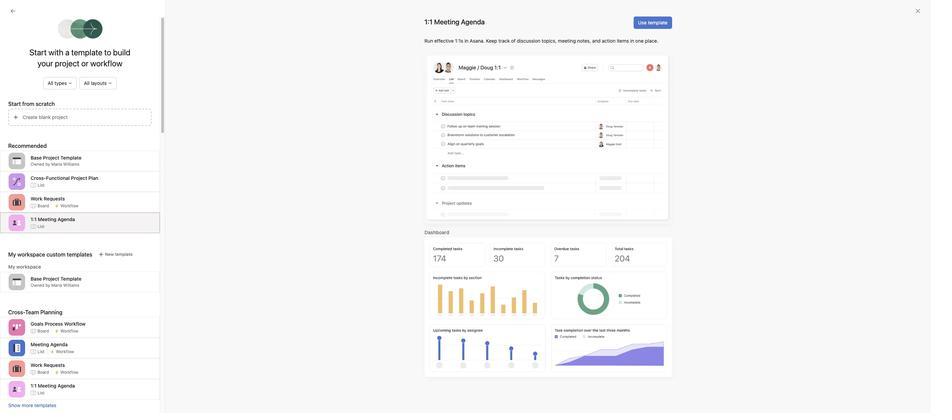 Task type: locate. For each thing, give the bounding box(es) containing it.
start up your
[[29, 47, 47, 57]]

/ inside projects element
[[48, 160, 49, 166]]

meeting
[[38, 216, 56, 222], [31, 341, 49, 347], [38, 383, 56, 389]]

agenda down q4
[[58, 216, 75, 222]]

base project template owned by maria williams
[[31, 155, 81, 167], [31, 276, 81, 288]]

williams
[[63, 162, 79, 167], [63, 283, 79, 288]]

base project template owned by maria williams up cross-functional project plan
[[31, 155, 81, 167]]

0 horizontal spatial my
[[8, 251, 16, 258]]

2 horizontal spatial goals
[[594, 221, 604, 226]]

a right connect
[[430, 266, 432, 271]]

1 vertical spatial terryturtle85 / maria 1:1
[[18, 160, 70, 166]]

agenda
[[58, 216, 75, 222], [50, 341, 68, 347], [58, 383, 75, 389]]

2 1:1 meeting agenda image from the top
[[13, 385, 21, 394]]

work
[[31, 196, 42, 201], [31, 362, 42, 368]]

1 vertical spatial base
[[18, 215, 29, 221]]

2 board from the top
[[37, 328, 49, 334]]

board down the ui design project 'link'
[[37, 203, 49, 208]]

base down recommended
[[31, 155, 42, 161]]

cross- for functional
[[31, 175, 46, 181]]

2 in from the left
[[631, 38, 634, 44]]

a
[[65, 47, 70, 57], [430, 266, 432, 271]]

cross- inside cross-functional project plan link
[[18, 171, 33, 177]]

terryturtle85 / maria 1:1 link
[[4, 122, 78, 133], [4, 158, 78, 169]]

2 vertical spatial template
[[115, 252, 133, 257]]

0 horizontal spatial all
[[48, 80, 53, 86]]

1 vertical spatial williams
[[63, 283, 79, 288]]

list down base project template link
[[37, 224, 45, 229]]

use for use sub-goals to automatically update this goal's progress.
[[398, 250, 407, 256]]

goal's
[[495, 250, 508, 256]]

use template button
[[634, 17, 672, 29]]

terryturtle85 inside starred element
[[18, 124, 46, 130]]

use sub-goals to automatically update this goal's progress.
[[398, 250, 530, 256]]

base
[[31, 155, 42, 161], [18, 215, 29, 221], [31, 276, 42, 282]]

2 owned from the top
[[31, 283, 44, 288]]

agenda down goals process workflow
[[50, 341, 68, 347]]

0 vertical spatial a
[[65, 47, 70, 57]]

1 board from the top
[[37, 203, 49, 208]]

terryturtle85 / maria 1:1 link for projects
[[4, 158, 78, 169]]

goals inside goals link
[[18, 99, 30, 105]]

show more templates button
[[8, 402, 152, 408]]

of
[[511, 38, 516, 44]]

goals right parent
[[594, 221, 604, 226]]

board for cross-team planning
[[37, 370, 49, 375]]

template inside new template "button"
[[115, 252, 133, 257]]

project profitable
[[131, 29, 185, 37]]

with
[[49, 47, 63, 57]]

template up place. at the right of page
[[648, 20, 668, 25]]

terryturtle85 / maria 1:1
[[18, 124, 70, 130], [18, 160, 70, 166]]

terryturtle85 / maria 1:1 up functional
[[18, 160, 70, 166]]

1 1:1 meeting agenda from the top
[[31, 216, 75, 222]]

template up plan at the left top
[[60, 155, 81, 161]]

template image
[[13, 157, 21, 165], [13, 278, 21, 286]]

1 terryturtle85 from the top
[[18, 124, 46, 130]]

template inside start with a template to build your project or workflow
[[71, 47, 102, 57]]

template right new
[[115, 252, 133, 257]]

by
[[45, 162, 50, 167], [45, 283, 50, 288]]

0 vertical spatial sub-
[[393, 222, 402, 227]]

project right blank at left
[[52, 114, 68, 120]]

template inside projects element
[[47, 215, 68, 221]]

create blank project
[[23, 114, 68, 120]]

2 terryturtle85 from the top
[[18, 160, 46, 166]]

2 vertical spatial sub-
[[434, 266, 444, 271]]

0 vertical spatial base
[[31, 155, 42, 161]]

template inside use template button
[[648, 20, 668, 25]]

cross- up cross-functional project plan image
[[18, 171, 33, 177]]

work right work requests image
[[31, 362, 42, 368]]

project inside start with a template to build your project or workflow
[[55, 58, 80, 68]]

no
[[387, 222, 392, 227]]

list
[[37, 183, 45, 188], [37, 224, 45, 229], [37, 349, 45, 354], [37, 390, 45, 395]]

1:1 meeting agenda image for cross-team planning
[[13, 385, 21, 394]]

2 by from the top
[[45, 283, 50, 288]]

all left types at the left top
[[48, 80, 53, 86]]

connect a sub-goal button
[[398, 262, 458, 275]]

team button
[[0, 228, 21, 235]]

progress.
[[509, 250, 530, 256]]

template down the -
[[47, 215, 68, 221]]

terryturtle85 / maria 1:1 link up functional
[[4, 158, 78, 169]]

1 vertical spatial template image
[[13, 278, 21, 286]]

1 vertical spatial board
[[37, 328, 49, 334]]

agenda for cross-team planning
[[58, 383, 75, 389]]

0 vertical spatial /
[[48, 124, 49, 130]]

1 all from the left
[[48, 80, 53, 86]]

1:1 down create blank project at the left
[[64, 124, 70, 130]]

1 vertical spatial use
[[398, 250, 407, 256]]

0 vertical spatial williams
[[63, 162, 79, 167]]

1 vertical spatial terryturtle85 / maria 1:1 link
[[4, 158, 78, 169]]

project down customer stories - q4 link
[[30, 215, 46, 221]]

1 vertical spatial project
[[52, 114, 68, 120]]

0 horizontal spatial start
[[8, 101, 21, 107]]

1 vertical spatial 1:1 meeting agenda image
[[13, 385, 21, 394]]

0 horizontal spatial use
[[398, 250, 407, 256]]

3 list from the top
[[37, 349, 45, 354]]

effective
[[435, 38, 454, 44]]

0 vertical spatial work requests
[[31, 196, 65, 201]]

starred element
[[0, 109, 83, 145]]

template
[[60, 155, 81, 161], [47, 215, 68, 221], [60, 276, 81, 282]]

create blank project button
[[8, 109, 152, 126]]

project inside cross-functional project plan link
[[56, 171, 72, 177]]

0 vertical spatial terryturtle85 / maria 1:1 link
[[4, 122, 78, 133]]

create
[[23, 114, 37, 120]]

board right work requests image
[[37, 370, 49, 375]]

1 vertical spatial requests
[[44, 362, 65, 368]]

all
[[48, 80, 53, 86], [84, 80, 90, 86]]

0 horizontal spatial goals
[[402, 222, 413, 227]]

work requests for recommended
[[31, 196, 65, 201]]

0 vertical spatial use
[[638, 20, 647, 25]]

base down customer
[[18, 215, 29, 221]]

insights element
[[0, 63, 83, 109]]

1:1 meeting agenda down stories at the left of page
[[31, 216, 75, 222]]

list right first
[[37, 183, 45, 188]]

2 vertical spatial agenda
[[58, 383, 75, 389]]

goals for goals process workflow
[[31, 321, 43, 327]]

0 vertical spatial board
[[37, 203, 49, 208]]

goal
[[579, 104, 590, 110]]

1 horizontal spatial sub-
[[408, 250, 419, 256]]

goals up connect a sub-goal button
[[419, 250, 430, 256]]

1 vertical spatial sub-
[[408, 250, 419, 256]]

use up one
[[638, 20, 647, 25]]

2 terryturtle85 / maria 1:1 from the top
[[18, 160, 70, 166]]

meeting
[[558, 38, 576, 44]]

meeting agenda image
[[13, 344, 21, 352]]

1 horizontal spatial to
[[432, 250, 436, 256]]

0 horizontal spatial a
[[65, 47, 70, 57]]

work requests up stories at the left of page
[[31, 196, 65, 201]]

2 horizontal spatial template
[[648, 20, 668, 25]]

project inside create blank project button
[[52, 114, 68, 120]]

owned
[[31, 162, 44, 167], [31, 283, 44, 288]]

goals left 'connected'
[[402, 222, 413, 227]]

meeting right meeting agenda image
[[31, 341, 49, 347]]

goals process workflow image
[[13, 323, 21, 332]]

connect a sub-goal
[[410, 266, 453, 271]]

use down the no sub-goals connected
[[398, 250, 407, 256]]

show
[[8, 402, 20, 408]]

goals for goals
[[18, 99, 30, 105]]

meeting agenda
[[434, 18, 485, 26]]

maria
[[50, 124, 63, 130], [50, 160, 63, 166], [51, 162, 62, 167], [51, 283, 62, 288]]

1 template image from the top
[[13, 157, 21, 165]]

2 vertical spatial base
[[31, 276, 42, 282]]

more
[[22, 402, 33, 408]]

project down with
[[55, 58, 80, 68]]

work up customer stories - q4 link
[[31, 196, 42, 201]]

0 vertical spatial requests
[[44, 196, 65, 201]]

workflow for work requests image
[[60, 370, 78, 375]]

to up "or workflow"
[[104, 47, 111, 57]]

this goal
[[600, 88, 626, 96]]

workflow for goals process workflow icon on the left of page
[[60, 328, 78, 334]]

1 vertical spatial my
[[8, 251, 16, 258]]

start up starred
[[8, 101, 21, 107]]

1 vertical spatial terryturtle85
[[18, 160, 46, 166]]

2 horizontal spatial sub-
[[434, 266, 444, 271]]

0 vertical spatial terryturtle85
[[18, 124, 46, 130]]

template image down the projects
[[13, 157, 21, 165]]

base project template owned by maria williams for second template 'icon' from the bottom of the page
[[31, 155, 81, 167]]

use inside button
[[638, 20, 647, 25]]

types
[[55, 80, 67, 86]]

build
[[113, 47, 131, 57]]

agenda up show more templates 'button'
[[58, 383, 75, 389]]

project up cross-functional project plan
[[43, 155, 59, 161]]

1:1 meeting agenda up 'templates'
[[31, 383, 75, 389]]

0 horizontal spatial in
[[465, 38, 469, 44]]

from scratch
[[22, 101, 55, 107]]

to
[[104, 47, 111, 57], [432, 250, 436, 256]]

0 horizontal spatial sub-
[[393, 222, 402, 227]]

1 horizontal spatial a
[[430, 266, 432, 271]]

0 horizontal spatial to
[[104, 47, 111, 57]]

1:1 meeting agenda image up "team"
[[13, 219, 21, 227]]

sub- inside button
[[434, 266, 444, 271]]

terryturtle85 down 'create' at the top of the page
[[18, 124, 46, 130]]

1 vertical spatial work requests
[[31, 362, 65, 368]]

requests for cross-team planning
[[44, 362, 65, 368]]

0 vertical spatial agenda
[[58, 216, 75, 222]]

make
[[113, 29, 130, 37]]

meeting up 'templates'
[[38, 383, 56, 389]]

all types button
[[43, 77, 77, 89]]

0 vertical spatial my
[[18, 182, 25, 188]]

0 vertical spatial start
[[29, 47, 47, 57]]

3 board from the top
[[37, 370, 49, 375]]

2 requests from the top
[[44, 362, 65, 368]]

terryturtle85 inside projects element
[[18, 160, 46, 166]]

cross- for team planning
[[8, 309, 25, 315]]

0 horizontal spatial template
[[71, 47, 102, 57]]

terryturtle85 / maria 1:1 link inside starred element
[[4, 122, 78, 133]]

project left plan at the left top
[[56, 171, 72, 177]]

2 vertical spatial project
[[56, 171, 72, 177]]

0 vertical spatial 1:1 meeting agenda
[[31, 216, 75, 222]]

list box
[[385, 3, 550, 14]]

1 vertical spatial owned
[[31, 283, 44, 288]]

0 vertical spatial template image
[[13, 157, 21, 165]]

project up stories at the left of page
[[41, 193, 56, 199]]

goals down cross-team planning
[[31, 321, 43, 327]]

requests up the -
[[44, 196, 65, 201]]

2 all from the left
[[84, 80, 90, 86]]

all inside all types popup button
[[48, 80, 53, 86]]

terryturtle85 / maria 1:1 link down blank at left
[[4, 122, 78, 133]]

/ up cross-functional project plan
[[48, 160, 49, 166]]

1 horizontal spatial all
[[84, 80, 90, 86]]

cross-functional project plan
[[31, 175, 98, 181]]

1 owned from the top
[[31, 162, 44, 167]]

sub- right connect
[[434, 266, 444, 271]]

asana.
[[470, 38, 485, 44]]

terryturtle85 / maria 1:1 inside starred element
[[18, 124, 70, 130]]

use for use template
[[638, 20, 647, 25]]

plan
[[73, 171, 83, 177]]

template image down the my workspace
[[13, 278, 21, 286]]

2 work from the top
[[31, 362, 42, 368]]

1 terryturtle85 / maria 1:1 from the top
[[18, 124, 70, 130]]

1:1 meeting agenda image up invite 'button'
[[13, 385, 21, 394]]

1 horizontal spatial goals
[[419, 250, 430, 256]]

0 vertical spatial project
[[55, 58, 80, 68]]

1 horizontal spatial start
[[29, 47, 47, 57]]

team
[[609, 130, 620, 136]]

2 work requests from the top
[[31, 362, 65, 368]]

cross-team planning
[[8, 309, 62, 315]]

0 vertical spatial owned
[[31, 162, 44, 167]]

feedback
[[591, 249, 609, 255]]

customer stories - q4
[[18, 204, 68, 210]]

my left first
[[18, 182, 25, 188]]

board down process
[[37, 328, 49, 334]]

/ for projects
[[48, 160, 49, 166]]

by up team planning at left bottom
[[45, 283, 50, 288]]

1 vertical spatial agenda
[[50, 341, 68, 347]]

terryturtle85 / maria 1:1 down blank at left
[[18, 124, 70, 130]]

/ down create blank project at the left
[[48, 124, 49, 130]]

plan
[[88, 175, 98, 181]]

requests for recommended
[[44, 196, 65, 201]]

terryturtle85
[[18, 124, 46, 130], [18, 160, 46, 166]]

meeting down stories at the left of page
[[38, 216, 56, 222]]

0 vertical spatial terryturtle85 / maria 1:1
[[18, 124, 70, 130]]

1 terryturtle85 / maria 1:1 link from the top
[[4, 122, 78, 133]]

goals up starred
[[18, 99, 30, 105]]

my
[[18, 182, 25, 188], [8, 251, 16, 258]]

maria inside projects element
[[50, 160, 63, 166]]

2 1:1 meeting agenda from the top
[[31, 383, 75, 389]]

a inside start with a template to build your project or workflow
[[65, 47, 70, 57]]

1 horizontal spatial template
[[115, 252, 133, 257]]

goals
[[594, 221, 604, 226], [402, 222, 413, 227], [419, 250, 430, 256]]

requests down meeting agenda
[[44, 362, 65, 368]]

start with a template to build your project or workflow
[[29, 47, 131, 68]]

project for blank
[[52, 114, 68, 120]]

1 horizontal spatial goals
[[31, 321, 43, 327]]

my up the my workspace
[[8, 251, 16, 258]]

2 vertical spatial meeting
[[38, 383, 56, 389]]

0 vertical spatial to
[[104, 47, 111, 57]]

1 vertical spatial to
[[432, 250, 436, 256]]

all inside all layouts popup button
[[84, 80, 90, 86]]

0 vertical spatial template
[[648, 20, 668, 25]]

goal
[[444, 266, 453, 271]]

my inside projects element
[[18, 182, 25, 188]]

1 base project template owned by maria williams from the top
[[31, 155, 81, 167]]

base project template owned by maria williams down my workspace custom templates
[[31, 276, 81, 288]]

in right 1:1s
[[465, 38, 469, 44]]

0 vertical spatial base project template owned by maria williams
[[31, 155, 81, 167]]

start inside start with a template to build your project or workflow
[[29, 47, 47, 57]]

your
[[37, 58, 53, 68]]

williams down "custom templates"
[[63, 283, 79, 288]]

2 base project template owned by maria williams from the top
[[31, 276, 81, 288]]

-
[[58, 204, 60, 210]]

agenda for recommended
[[58, 216, 75, 222]]

maria inside starred element
[[50, 124, 63, 130]]

start for start with a template to build your project or workflow
[[29, 47, 47, 57]]

cross- up goals process workflow icon on the left of page
[[8, 309, 25, 315]]

to up connect a sub-goal on the bottom left
[[432, 250, 436, 256]]

/ inside starred element
[[48, 124, 49, 130]]

all left 'layouts'
[[84, 80, 90, 86]]

sub- right no on the left bottom of page
[[393, 222, 402, 227]]

2 / from the top
[[48, 160, 49, 166]]

in left one
[[631, 38, 634, 44]]

2 terryturtle85 / maria 1:1 link from the top
[[4, 158, 78, 169]]

0 vertical spatial meeting
[[38, 216, 56, 222]]

2 vertical spatial board
[[37, 370, 49, 375]]

terryturtle85 up cross-functional project plan link on the left top of the page
[[18, 160, 46, 166]]

0 vertical spatial 1:1 meeting agenda image
[[13, 219, 21, 227]]

1:1 meeting agenda for cross-team planning
[[31, 383, 75, 389]]

all layouts button
[[80, 77, 117, 89]]

recommended
[[8, 143, 47, 149]]

design
[[24, 193, 39, 199]]

cross- up my first portfolio
[[31, 175, 46, 181]]

1:1 meeting agenda
[[31, 216, 75, 222], [31, 383, 75, 389]]

close image
[[916, 8, 921, 14]]

1 vertical spatial work
[[31, 362, 42, 368]]

1 vertical spatial base project template owned by maria williams
[[31, 276, 81, 288]]

list up 'templates'
[[37, 390, 45, 395]]

workflow for meeting agenda image
[[56, 349, 74, 354]]

1 vertical spatial 1:1 meeting agenda
[[31, 383, 75, 389]]

starred button
[[0, 112, 25, 119]]

portfolio
[[36, 182, 55, 188]]

list down meeting agenda
[[37, 349, 45, 354]]

base down the my workspace
[[31, 276, 42, 282]]

sub- up connect
[[408, 250, 419, 256]]

work requests down meeting agenda
[[31, 362, 65, 368]]

by up cross-functional project plan
[[45, 162, 50, 167]]

1 / from the top
[[48, 124, 49, 130]]

or workflow
[[81, 58, 123, 68]]

terryturtle85 / maria 1:1 for starred
[[18, 124, 70, 130]]

meeting for cross-team planning
[[38, 383, 56, 389]]

0 horizontal spatial goals
[[18, 99, 30, 105]]

customer
[[18, 204, 40, 210]]

sub- for no
[[393, 222, 402, 227]]

workspace
[[17, 251, 45, 258]]

template down "custom templates"
[[60, 276, 81, 282]]

1 horizontal spatial use
[[638, 20, 647, 25]]

work requests image
[[13, 198, 21, 206]]

goals link
[[4, 97, 78, 108]]

1 requests from the top
[[44, 196, 65, 201]]

1 horizontal spatial in
[[631, 38, 634, 44]]

williams up plan at the left top
[[63, 162, 79, 167]]

1 vertical spatial /
[[48, 160, 49, 166]]

2 vertical spatial template
[[60, 276, 81, 282]]

1 work from the top
[[31, 196, 42, 201]]

inbox
[[18, 45, 30, 51]]

1 1:1 meeting agenda image from the top
[[13, 219, 21, 227]]

workflow
[[60, 203, 78, 208], [64, 321, 86, 327], [60, 328, 78, 334], [56, 349, 74, 354], [60, 370, 78, 375]]

project down my workspace custom templates
[[43, 276, 59, 282]]

template up "or workflow"
[[71, 47, 102, 57]]

1 williams from the top
[[63, 162, 79, 167]]

1 vertical spatial a
[[430, 266, 432, 271]]

owned down the my workspace
[[31, 283, 44, 288]]

1:1 up cross-functional project plan
[[64, 160, 70, 166]]

1 vertical spatial start
[[8, 101, 21, 107]]

owned up cross-functional project plan link on the left top of the page
[[31, 162, 44, 167]]

goals
[[18, 99, 30, 105], [31, 321, 43, 327]]

1:1 inside projects element
[[64, 160, 70, 166]]

cross-
[[18, 171, 33, 177], [31, 175, 46, 181], [8, 309, 25, 315]]

time
[[579, 170, 589, 175]]

0 vertical spatial by
[[45, 162, 50, 167]]

0 vertical spatial work
[[31, 196, 42, 201]]

1 vertical spatial template
[[47, 215, 68, 221]]

project left plan
[[71, 175, 87, 181]]

1:1 meeting agenda image
[[13, 219, 21, 227], [13, 385, 21, 394]]

base project template owned by maria williams for 1st template 'icon' from the bottom
[[31, 276, 81, 288]]

1 vertical spatial template
[[71, 47, 102, 57]]

work requests
[[31, 196, 65, 201], [31, 362, 65, 368]]

projects element
[[0, 145, 83, 225]]

1:1 meeting agenda
[[425, 18, 485, 26]]

cross-functional project plan link
[[4, 169, 83, 180]]

1 vertical spatial goals
[[31, 321, 43, 327]]

1 vertical spatial meeting
[[31, 341, 49, 347]]

1 horizontal spatial my
[[18, 182, 25, 188]]

1:1 inside starred element
[[64, 124, 70, 130]]

1 work requests from the top
[[31, 196, 65, 201]]

0 vertical spatial goals
[[18, 99, 30, 105]]

terryturtle85 / maria 1:1 inside projects element
[[18, 160, 70, 166]]

1 vertical spatial by
[[45, 283, 50, 288]]

a right with
[[65, 47, 70, 57]]

template for use template
[[648, 20, 668, 25]]



Task type: vqa. For each thing, say whether or not it's contained in the screenshot.
first Work Requests from the bottom of the page
yes



Task type: describe. For each thing, give the bounding box(es) containing it.
templates
[[34, 402, 56, 408]]

run
[[425, 38, 433, 44]]

my workspace
[[8, 264, 41, 270]]

all layouts
[[84, 80, 107, 86]]

invite button
[[7, 398, 36, 410]]

projects button
[[0, 148, 27, 155]]

team
[[8, 228, 21, 234]]

goals for no sub-goals connected
[[402, 222, 413, 227]]

base project template link
[[4, 213, 78, 224]]

goals process workflow
[[31, 321, 86, 327]]

ui
[[18, 193, 23, 199]]

my for my workspace custom templates
[[8, 251, 16, 258]]

inbox link
[[4, 43, 78, 54]]

notes,
[[578, 38, 591, 44]]

project inside 'link'
[[41, 193, 56, 199]]

custom templates
[[46, 251, 92, 258]]

all types
[[48, 80, 67, 86]]

dashboard
[[425, 229, 450, 235]]

owner
[[591, 104, 605, 110]]

1:1 meeting agenda for recommended
[[31, 216, 75, 222]]

functional
[[46, 175, 70, 181]]

my for my first portfolio
[[18, 182, 25, 188]]

cross-functional project plan
[[18, 171, 83, 177]]

a inside button
[[430, 266, 432, 271]]

action
[[602, 38, 616, 44]]

2 list from the top
[[37, 224, 45, 229]]

about
[[579, 88, 598, 96]]

terryturtle85 / maria 1:1 link for starred
[[4, 122, 78, 133]]

parent
[[579, 221, 592, 226]]

goal owner
[[579, 104, 605, 110]]

time period
[[579, 170, 603, 175]]

topics,
[[542, 38, 557, 44]]

sub- for use
[[408, 250, 419, 256]]

work for recommended
[[31, 196, 42, 201]]

terryturtle85 for projects
[[18, 160, 46, 166]]

send feedback link
[[579, 249, 609, 255]]

template for new template
[[115, 252, 133, 257]]

team planning
[[25, 309, 62, 315]]

place.
[[645, 38, 659, 44]]

work requests for cross-team planning
[[31, 362, 65, 368]]

functional
[[33, 171, 55, 177]]

automatically
[[438, 250, 467, 256]]

keep
[[486, 38, 497, 44]]

1:1s
[[455, 38, 463, 44]]

go back image
[[10, 8, 16, 14]]

view all button
[[537, 175, 554, 181]]

run effective 1:1s in asana. keep track of discussion topics, meeting notes, and action items in one place.
[[425, 38, 659, 44]]

track
[[499, 38, 510, 44]]

project for functional
[[56, 171, 72, 177]]

2 williams from the top
[[63, 283, 79, 288]]

1:1 down customer
[[31, 216, 37, 222]]

send feedback
[[579, 249, 609, 255]]

0 vertical spatial template
[[60, 155, 81, 161]]

first
[[26, 182, 35, 188]]

stories
[[41, 204, 56, 210]]

1:1 up show more templates
[[31, 383, 37, 389]]

work for cross-team planning
[[31, 362, 42, 368]]

work requests image
[[13, 365, 21, 373]]

starred
[[8, 112, 25, 118]]

1 button
[[533, 143, 546, 153]]

view all
[[537, 175, 554, 181]]

cross-functional project plan image
[[13, 178, 21, 186]]

new template
[[105, 252, 133, 257]]

discussion
[[517, 38, 541, 44]]

base inside projects element
[[18, 215, 29, 221]]

all for all layouts
[[84, 80, 90, 86]]

about this goal
[[579, 88, 626, 96]]

workflow for work requests icon
[[60, 203, 78, 208]]

4 list from the top
[[37, 390, 45, 395]]

1:1 meeting agenda image for recommended
[[13, 219, 21, 227]]

latest status update element
[[351, 106, 554, 163]]

my first portfolio
[[18, 182, 55, 188]]

goals for use sub-goals to automatically update this goal's progress.
[[419, 250, 430, 256]]

start for start from scratch
[[8, 101, 21, 107]]

q4
[[61, 204, 68, 210]]

customer stories - q4 link
[[4, 202, 78, 213]]

1 by from the top
[[45, 162, 50, 167]]

base for 1st template 'icon' from the bottom
[[31, 276, 42, 282]]

show more templates
[[8, 402, 56, 408]]

layouts
[[91, 80, 107, 86]]

new template button
[[95, 250, 136, 259]]

period
[[590, 170, 603, 175]]

new
[[105, 252, 114, 257]]

/ for starred
[[48, 124, 49, 130]]

parent goals
[[579, 221, 604, 226]]

1
[[535, 146, 537, 151]]

all for all types
[[48, 80, 53, 86]]

process
[[45, 321, 63, 327]]

Goal name text field
[[346, 53, 663, 77]]

teams element
[[0, 225, 83, 250]]

blank
[[39, 114, 51, 120]]

cross- for functional
[[18, 171, 33, 177]]

make project profitable
[[113, 29, 185, 37]]

terryturtle85 / maria 1:1 for projects
[[18, 160, 70, 166]]

accountable
[[579, 130, 607, 136]]

this
[[485, 250, 493, 256]]

projects
[[8, 148, 27, 154]]

use template
[[638, 20, 668, 25]]

board for recommended
[[37, 203, 49, 208]]

1:1 up run
[[425, 18, 433, 26]]

2 template image from the top
[[13, 278, 21, 286]]

update
[[468, 250, 484, 256]]

1 in from the left
[[465, 38, 469, 44]]

my workspace custom templates
[[8, 251, 92, 258]]

1 list from the top
[[37, 183, 45, 188]]

invite
[[19, 401, 32, 407]]

accountable team
[[579, 130, 620, 136]]

base project template
[[18, 215, 68, 221]]

meeting for recommended
[[38, 216, 56, 222]]

hide sidebar image
[[9, 6, 14, 11]]

and
[[593, 38, 601, 44]]

base for second template 'icon' from the bottom of the page
[[31, 155, 42, 161]]

terryturtle85 for starred
[[18, 124, 46, 130]]

to inside start with a template to build your project or workflow
[[104, 47, 111, 57]]



